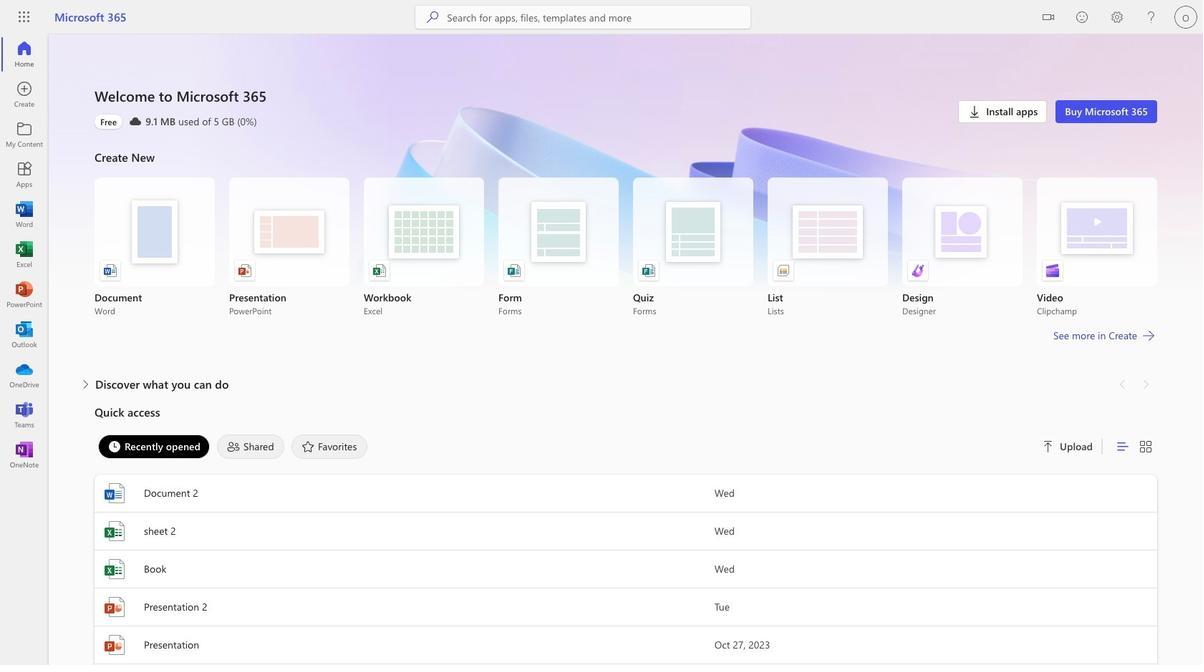 Task type: locate. For each thing, give the bounding box(es) containing it.
new quiz image
[[642, 264, 656, 278]]

banner
[[0, 0, 1203, 37]]

name book cell
[[95, 558, 715, 581]]

excel image
[[17, 248, 32, 262], [103, 558, 126, 581]]

0 vertical spatial word image
[[17, 208, 32, 222]]

0 horizontal spatial excel image
[[17, 248, 32, 262]]

name presentation 2 cell
[[95, 596, 715, 619]]

tab
[[95, 435, 213, 459], [213, 435, 288, 459], [288, 435, 371, 459]]

word image up excel image
[[103, 482, 126, 505]]

None search field
[[416, 6, 751, 29]]

navigation
[[0, 34, 49, 476]]

onenote image
[[17, 448, 32, 463]]

1 tab from the left
[[95, 435, 213, 459]]

powerpoint image
[[17, 288, 32, 302], [103, 596, 126, 619]]

tab list
[[95, 431, 1026, 463]]

recently opened element
[[98, 435, 210, 459]]

1 vertical spatial excel image
[[103, 558, 126, 581]]

lists list image
[[776, 264, 791, 278]]

1 horizontal spatial excel image
[[103, 558, 126, 581]]

powerpoint image up powerpoint image
[[103, 596, 126, 619]]

word document image
[[103, 264, 117, 278]]

0 horizontal spatial powerpoint image
[[17, 288, 32, 302]]

list
[[95, 178, 1157, 317]]

application
[[0, 34, 1203, 665]]

shared element
[[217, 435, 284, 459]]

word image
[[17, 208, 32, 222], [103, 482, 126, 505]]

name presentation cell
[[95, 634, 715, 657]]

teams image
[[17, 408, 32, 423]]

1 vertical spatial powerpoint image
[[103, 596, 126, 619]]

apps image
[[17, 168, 32, 182]]

1 vertical spatial word image
[[103, 482, 126, 505]]

designer design image
[[911, 264, 925, 278], [911, 264, 925, 278]]

word image down apps icon
[[17, 208, 32, 222]]

account manager for orlandogary85@gmail.com image
[[1175, 6, 1198, 29]]

outlook image
[[17, 328, 32, 342]]

powerpoint image up outlook image
[[17, 288, 32, 302]]

create image
[[17, 87, 32, 102]]



Task type: describe. For each thing, give the bounding box(es) containing it.
0 vertical spatial powerpoint image
[[17, 288, 32, 302]]

create new element
[[95, 146, 1157, 373]]

excel workbook image
[[372, 264, 387, 278]]

3 tab from the left
[[288, 435, 371, 459]]

excel image
[[103, 520, 126, 543]]

clipchamp video image
[[1046, 264, 1060, 278]]

2 tab from the left
[[213, 435, 288, 459]]

this account doesn't have a microsoft 365 subscription. click to view your benefits. tooltip
[[95, 115, 123, 129]]

forms survey image
[[507, 264, 521, 278]]

Search box. Suggestions appear as you type. search field
[[447, 6, 751, 29]]

0 vertical spatial excel image
[[17, 248, 32, 262]]

0 horizontal spatial word image
[[17, 208, 32, 222]]

powerpoint presentation image
[[238, 264, 252, 278]]

favorites element
[[291, 435, 368, 459]]

name document 2 cell
[[95, 482, 715, 505]]

1 horizontal spatial powerpoint image
[[103, 596, 126, 619]]

name sheet 2 cell
[[95, 520, 715, 543]]

powerpoint image
[[103, 634, 126, 657]]

onedrive image
[[17, 368, 32, 382]]

1 horizontal spatial word image
[[103, 482, 126, 505]]

home image
[[17, 47, 32, 62]]

my content image
[[17, 127, 32, 142]]



Task type: vqa. For each thing, say whether or not it's contained in the screenshot.
My Content image
yes



